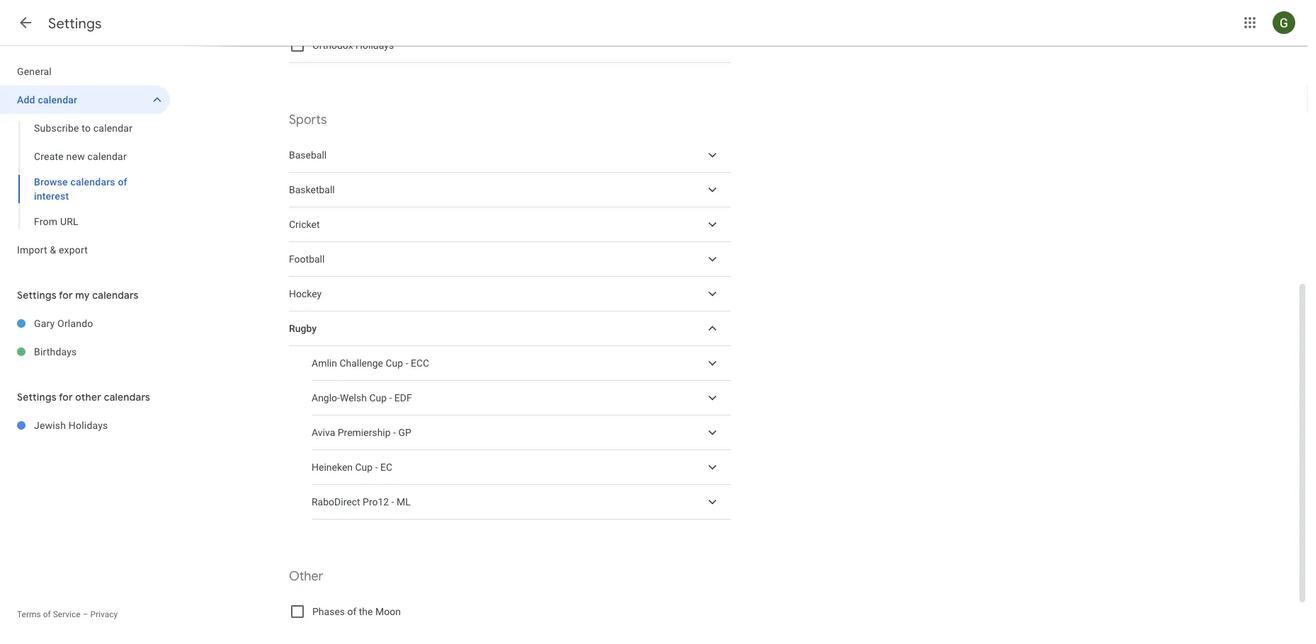 Task type: vqa. For each thing, say whether or not it's contained in the screenshot.
of for Terms of Service – Privacy
yes



Task type: describe. For each thing, give the bounding box(es) containing it.
gary
[[34, 318, 55, 330]]

baseball tree item
[[289, 138, 731, 173]]

terms of service link
[[17, 610, 81, 620]]

interest
[[34, 190, 69, 202]]

hockey
[[289, 288, 322, 300]]

hockey tree item
[[289, 277, 731, 312]]

from url
[[34, 216, 78, 227]]

cup for challenge
[[386, 358, 403, 369]]

add calendar tree item
[[0, 86, 170, 114]]

aviva
[[312, 427, 335, 439]]

terms of service – privacy
[[17, 610, 118, 620]]

holidays for jewish holidays
[[69, 420, 108, 432]]

import & export
[[17, 244, 88, 256]]

- inside tree item
[[389, 392, 392, 404]]

for for other
[[59, 391, 73, 404]]

settings for settings
[[48, 14, 102, 32]]

browse
[[34, 176, 68, 188]]

–
[[83, 610, 88, 620]]

rabodirect
[[312, 497, 360, 508]]

challenge
[[340, 358, 383, 369]]

holidays for orthodox holidays
[[356, 40, 394, 51]]

other
[[289, 569, 323, 585]]

service
[[53, 610, 81, 620]]

subscribe to calendar
[[34, 122, 133, 134]]

privacy link
[[90, 610, 118, 620]]

heineken cup - ec
[[312, 462, 393, 474]]

calendar for create new calendar
[[88, 151, 127, 162]]

rabodirect pro12 - ml
[[312, 497, 411, 508]]

ecc
[[411, 358, 430, 369]]

- for ml
[[392, 497, 394, 508]]

create
[[34, 151, 64, 162]]

rugby tree item
[[289, 312, 731, 347]]

gary orlando tree item
[[0, 310, 170, 338]]

settings for settings for other calendars
[[17, 391, 56, 404]]

export
[[59, 244, 88, 256]]

cricket
[[289, 219, 320, 230]]

amlin
[[312, 358, 337, 369]]

of inside browse calendars of interest
[[118, 176, 127, 188]]

phases
[[312, 606, 345, 618]]

settings for other calendars
[[17, 391, 150, 404]]

terms
[[17, 610, 41, 620]]

baseball
[[289, 149, 327, 161]]

settings for my calendars
[[17, 289, 139, 302]]

ml
[[397, 497, 411, 508]]

birthdays tree item
[[0, 338, 170, 366]]

jewish holidays
[[34, 420, 108, 432]]

calendars for my
[[92, 289, 139, 302]]

- for ec
[[375, 462, 378, 474]]

group containing subscribe to calendar
[[0, 114, 170, 236]]

url
[[60, 216, 78, 227]]

calendars inside browse calendars of interest
[[71, 176, 115, 188]]

other
[[75, 391, 101, 404]]

settings for settings for my calendars
[[17, 289, 56, 302]]

rugby
[[289, 323, 317, 335]]

general
[[17, 66, 52, 77]]

my
[[75, 289, 90, 302]]

cricket tree item
[[289, 208, 731, 242]]

calendar for subscribe to calendar
[[93, 122, 133, 134]]

add calendar
[[17, 94, 77, 106]]

premiership
[[338, 427, 391, 439]]



Task type: locate. For each thing, give the bounding box(es) containing it.
for left my
[[59, 289, 73, 302]]

pro12
[[363, 497, 389, 508]]

orlando
[[57, 318, 93, 330]]

welsh
[[340, 392, 367, 404]]

birthdays link
[[34, 338, 170, 366]]

holidays
[[356, 40, 394, 51], [69, 420, 108, 432]]

&
[[50, 244, 56, 256]]

jewish holidays link
[[34, 412, 170, 440]]

1 for from the top
[[59, 289, 73, 302]]

basketball tree item
[[289, 173, 731, 208]]

cup left the ec
[[355, 462, 373, 474]]

holidays down the other
[[69, 420, 108, 432]]

0 vertical spatial holidays
[[356, 40, 394, 51]]

create new calendar
[[34, 151, 127, 162]]

calendars for other
[[104, 391, 150, 404]]

0 horizontal spatial holidays
[[69, 420, 108, 432]]

add
[[17, 94, 35, 106]]

cup for welsh
[[369, 392, 387, 404]]

- left ml
[[392, 497, 394, 508]]

for left the other
[[59, 391, 73, 404]]

heineken cup - ec tree item
[[312, 451, 731, 485]]

holidays right orthodox at the top
[[356, 40, 394, 51]]

2 vertical spatial cup
[[355, 462, 373, 474]]

- left the "edf"
[[389, 392, 392, 404]]

calendars down create new calendar
[[71, 176, 115, 188]]

go back image
[[17, 14, 34, 31]]

settings for my calendars tree
[[0, 310, 170, 366]]

1 horizontal spatial holidays
[[356, 40, 394, 51]]

amlin challenge cup - ecc
[[312, 358, 430, 369]]

0 vertical spatial for
[[59, 289, 73, 302]]

- left gp
[[393, 427, 396, 439]]

phases of the moon
[[312, 606, 401, 618]]

calendars up jewish holidays link
[[104, 391, 150, 404]]

cup inside tree item
[[369, 392, 387, 404]]

1 vertical spatial calendar
[[93, 122, 133, 134]]

gp
[[399, 427, 412, 439]]

2 horizontal spatial of
[[348, 606, 357, 618]]

to
[[82, 122, 91, 134]]

- for gp
[[393, 427, 396, 439]]

cup inside tree item
[[355, 462, 373, 474]]

settings
[[48, 14, 102, 32], [17, 289, 56, 302], [17, 391, 56, 404]]

cup left ecc
[[386, 358, 403, 369]]

0 vertical spatial calendar
[[38, 94, 77, 106]]

from
[[34, 216, 58, 227]]

settings right go back image
[[48, 14, 102, 32]]

holidays inside tree item
[[69, 420, 108, 432]]

calendar right the new
[[88, 151, 127, 162]]

2 vertical spatial calendars
[[104, 391, 150, 404]]

settings up gary
[[17, 289, 56, 302]]

of right 'terms'
[[43, 610, 51, 620]]

cup inside tree item
[[386, 358, 403, 369]]

- inside tree item
[[375, 462, 378, 474]]

football
[[289, 254, 325, 265]]

of down create new calendar
[[118, 176, 127, 188]]

cup
[[386, 358, 403, 369], [369, 392, 387, 404], [355, 462, 373, 474]]

gary orlando
[[34, 318, 93, 330]]

calendars
[[71, 176, 115, 188], [92, 289, 139, 302], [104, 391, 150, 404]]

browse calendars of interest
[[34, 176, 127, 202]]

cup right welsh
[[369, 392, 387, 404]]

settings heading
[[48, 14, 102, 32]]

of
[[118, 176, 127, 188], [348, 606, 357, 618], [43, 610, 51, 620]]

heineken
[[312, 462, 353, 474]]

1 vertical spatial settings
[[17, 289, 56, 302]]

the
[[359, 606, 373, 618]]

for
[[59, 289, 73, 302], [59, 391, 73, 404]]

of left the
[[348, 606, 357, 618]]

subscribe
[[34, 122, 79, 134]]

0 vertical spatial settings
[[48, 14, 102, 32]]

2 for from the top
[[59, 391, 73, 404]]

0 horizontal spatial of
[[43, 610, 51, 620]]

anglo-welsh cup - edf tree item
[[312, 381, 731, 416]]

tree containing general
[[0, 57, 170, 264]]

privacy
[[90, 610, 118, 620]]

jewish holidays tree item
[[0, 412, 170, 440]]

-
[[406, 358, 409, 369], [389, 392, 392, 404], [393, 427, 396, 439], [375, 462, 378, 474], [392, 497, 394, 508]]

moon
[[376, 606, 401, 618]]

1 vertical spatial cup
[[369, 392, 387, 404]]

calendar
[[38, 94, 77, 106], [93, 122, 133, 134], [88, 151, 127, 162]]

orthodox holidays
[[312, 40, 394, 51]]

aviva premiership - gp
[[312, 427, 412, 439]]

group
[[0, 114, 170, 236]]

sports
[[289, 112, 327, 128]]

tree
[[0, 57, 170, 264]]

edf
[[395, 392, 412, 404]]

football tree item
[[289, 242, 731, 277]]

for for my
[[59, 289, 73, 302]]

new
[[66, 151, 85, 162]]

1 horizontal spatial of
[[118, 176, 127, 188]]

1 vertical spatial calendars
[[92, 289, 139, 302]]

aviva premiership - gp tree item
[[312, 416, 731, 451]]

basketball
[[289, 184, 335, 196]]

ec
[[381, 462, 393, 474]]

2 vertical spatial calendar
[[88, 151, 127, 162]]

import
[[17, 244, 47, 256]]

jewish
[[34, 420, 66, 432]]

2 vertical spatial settings
[[17, 391, 56, 404]]

of for phases of the moon
[[348, 606, 357, 618]]

settings up jewish
[[17, 391, 56, 404]]

birthdays
[[34, 346, 77, 358]]

1 vertical spatial for
[[59, 391, 73, 404]]

of for terms of service – privacy
[[43, 610, 51, 620]]

calendars right my
[[92, 289, 139, 302]]

0 vertical spatial cup
[[386, 358, 403, 369]]

1 vertical spatial holidays
[[69, 420, 108, 432]]

anglo-
[[312, 392, 340, 404]]

calendar up subscribe
[[38, 94, 77, 106]]

rabodirect pro12 - ml tree item
[[312, 485, 731, 520]]

amlin challenge cup - ecc tree item
[[312, 347, 731, 381]]

orthodox
[[312, 40, 353, 51]]

0 vertical spatial calendars
[[71, 176, 115, 188]]

calendar inside tree item
[[38, 94, 77, 106]]

calendar right to
[[93, 122, 133, 134]]

- left ecc
[[406, 358, 409, 369]]

- left the ec
[[375, 462, 378, 474]]

anglo-welsh cup - edf
[[312, 392, 412, 404]]



